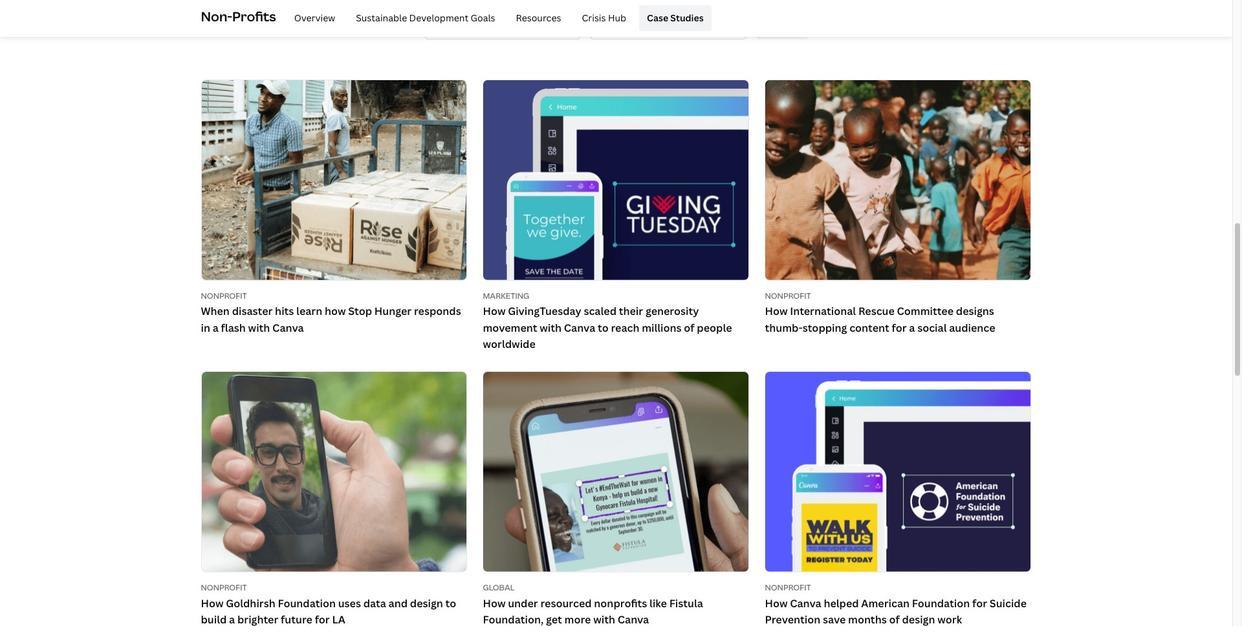 Task type: describe. For each thing, give the bounding box(es) containing it.
design inside nonprofit how canva helped american foundation for suicide prevention save months of design work
[[902, 613, 936, 626]]

resources
[[516, 12, 561, 24]]

people
[[697, 321, 732, 335]]

of inside marketing how givingtuesday scaled their generosity movement with canva to reach millions of people worldwide
[[684, 321, 695, 335]]

generosity
[[646, 304, 699, 319]]

goldhirsh
[[226, 596, 276, 611]]

scaled
[[584, 304, 617, 319]]

nonprofits
[[594, 596, 647, 611]]

social
[[918, 321, 947, 335]]

nonprofit how canva helped american foundation for suicide prevention save months of design work
[[765, 582, 1027, 626]]

content
[[850, 321, 890, 335]]

overview
[[294, 12, 335, 24]]

under
[[508, 596, 538, 611]]

givingtuesday
[[508, 304, 582, 319]]

resourced
[[541, 596, 592, 611]]

when
[[201, 304, 230, 319]]

crisis
[[582, 12, 606, 24]]

suicide
[[990, 596, 1027, 611]]

menu bar containing overview
[[281, 5, 712, 31]]

to inside nonprofit how goldhirsh foundation uses data and design to build a brighter future for la
[[446, 596, 456, 611]]

how for how givingtuesday scaled their generosity movement with canva to reach millions of people worldwide
[[483, 304, 506, 319]]

la
[[332, 613, 345, 626]]

studies
[[671, 12, 704, 24]]

hub
[[608, 12, 627, 24]]

canva inside nonprofit how canva helped american foundation for suicide prevention save months of design work
[[790, 596, 822, 611]]

flash
[[221, 321, 246, 335]]

rescue
[[859, 304, 895, 319]]

months
[[848, 613, 887, 626]]

nonprofit for international
[[765, 290, 811, 301]]

how
[[325, 304, 346, 319]]

to inside marketing how givingtuesday scaled their generosity movement with canva to reach millions of people worldwide
[[598, 321, 609, 335]]

non-
[[201, 8, 232, 25]]

crisis hub link
[[574, 5, 634, 31]]

responds
[[414, 304, 461, 319]]

canva inside global how under resourced nonprofits like fistula foundation, get more with canva
[[618, 613, 649, 626]]

their
[[619, 304, 643, 319]]

data
[[363, 596, 386, 611]]

a for build
[[229, 613, 235, 626]]

for inside nonprofit how goldhirsh foundation uses data and design to build a brighter future for la
[[315, 613, 330, 626]]

case studies
[[647, 12, 704, 24]]

marketing
[[483, 290, 530, 301]]

design inside nonprofit how goldhirsh foundation uses data and design to build a brighter future for la
[[410, 596, 443, 611]]

work
[[938, 613, 962, 626]]

overview link
[[287, 5, 343, 31]]

with inside marketing how givingtuesday scaled their generosity movement with canva to reach millions of people worldwide
[[540, 321, 562, 335]]

with inside the nonprofit when disaster hits learn how stop hunger responds in a flash with canva
[[248, 321, 270, 335]]

foundation inside nonprofit how canva helped american foundation for suicide prevention save months of design work
[[912, 596, 970, 611]]

resources link
[[508, 5, 569, 31]]

marketing how givingtuesday scaled their generosity movement with canva to reach millions of people worldwide
[[483, 290, 732, 352]]

like
[[650, 596, 667, 611]]

disaster
[[232, 304, 273, 319]]

case studies link
[[639, 5, 712, 31]]

thumb-
[[765, 321, 803, 335]]

canva inside marketing how givingtuesday scaled their generosity movement with canva to reach millions of people worldwide
[[564, 321, 596, 335]]

worldwide
[[483, 337, 536, 352]]

a for in
[[213, 321, 219, 335]]

with inside global how under resourced nonprofits like fistula foundation, get more with canva
[[594, 613, 615, 626]]



Task type: locate. For each thing, give the bounding box(es) containing it.
with down givingtuesday
[[540, 321, 562, 335]]

how inside marketing how givingtuesday scaled their generosity movement with canva to reach millions of people worldwide
[[483, 304, 506, 319]]

helped
[[824, 596, 859, 611]]

a for for
[[910, 321, 915, 335]]

foundation,
[[483, 613, 544, 626]]

of
[[684, 321, 695, 335], [889, 613, 900, 626]]

canva up prevention
[[790, 596, 822, 611]]

1 vertical spatial to
[[446, 596, 456, 611]]

1 horizontal spatial with
[[540, 321, 562, 335]]

nonprofit inside the nonprofit when disaster hits learn how stop hunger responds in a flash with canva
[[201, 290, 247, 301]]

1 horizontal spatial design
[[902, 613, 936, 626]]

canva inside the nonprofit when disaster hits learn how stop hunger responds in a flash with canva
[[273, 321, 304, 335]]

how inside nonprofit how canva helped american foundation for suicide prevention save months of design work
[[765, 596, 788, 611]]

nonprofit up thumb-
[[765, 290, 811, 301]]

for left la
[[315, 613, 330, 626]]

0 vertical spatial to
[[598, 321, 609, 335]]

how up prevention
[[765, 596, 788, 611]]

a inside nonprofit how goldhirsh foundation uses data and design to build a brighter future for la
[[229, 613, 235, 626]]

1 vertical spatial design
[[902, 613, 936, 626]]

hunger
[[375, 304, 412, 319]]

design
[[410, 596, 443, 611], [902, 613, 936, 626]]

with
[[248, 321, 270, 335], [540, 321, 562, 335], [594, 613, 615, 626]]

sustainable development goals link
[[348, 5, 503, 31]]

for down rescue
[[892, 321, 907, 335]]

brighter
[[237, 613, 278, 626]]

to right 'and'
[[446, 596, 456, 611]]

2 horizontal spatial for
[[973, 596, 988, 611]]

how up thumb-
[[765, 304, 788, 319]]

nonprofit up when
[[201, 290, 247, 301]]

learn
[[296, 304, 322, 319]]

foundation inside nonprofit how goldhirsh foundation uses data and design to build a brighter future for la
[[278, 596, 336, 611]]

in
[[201, 321, 210, 335]]

nonprofit for goldhirsh
[[201, 582, 247, 593]]

stop
[[348, 304, 372, 319]]

1 horizontal spatial a
[[229, 613, 235, 626]]

1 foundation from the left
[[278, 596, 336, 611]]

designs
[[956, 304, 995, 319]]

with down the disaster
[[248, 321, 270, 335]]

prevention
[[765, 613, 821, 626]]

2 horizontal spatial a
[[910, 321, 915, 335]]

how down marketing
[[483, 304, 506, 319]]

committee
[[897, 304, 954, 319]]

0 horizontal spatial design
[[410, 596, 443, 611]]

0 horizontal spatial foundation
[[278, 596, 336, 611]]

2 foundation from the left
[[912, 596, 970, 611]]

foundation
[[278, 596, 336, 611], [912, 596, 970, 611]]

for inside nonprofit how international rescue committee designs thumb-stopping content for a social audience
[[892, 321, 907, 335]]

get
[[546, 613, 562, 626]]

millions
[[642, 321, 682, 335]]

crisis hub
[[582, 12, 627, 24]]

how for how goldhirsh foundation uses data and design to build a brighter future for la
[[201, 596, 224, 611]]

how down global
[[483, 596, 506, 611]]

0 vertical spatial for
[[892, 321, 907, 335]]

how for how canva helped american foundation for suicide prevention save months of design work
[[765, 596, 788, 611]]

for left the suicide
[[973, 596, 988, 611]]

of down american
[[889, 613, 900, 626]]

nonprofit for canva
[[765, 582, 811, 593]]

save
[[823, 613, 846, 626]]

more
[[565, 613, 591, 626]]

a inside nonprofit how international rescue committee designs thumb-stopping content for a social audience
[[910, 321, 915, 335]]

a right in
[[213, 321, 219, 335]]

how
[[483, 304, 506, 319], [765, 304, 788, 319], [201, 596, 224, 611], [483, 596, 506, 611], [765, 596, 788, 611]]

non-profits
[[201, 8, 276, 25]]

a right build
[[229, 613, 235, 626]]

how for how under resourced nonprofits like fistula foundation, get more with canva
[[483, 596, 506, 611]]

a
[[213, 321, 219, 335], [910, 321, 915, 335], [229, 613, 235, 626]]

a left social
[[910, 321, 915, 335]]

build
[[201, 613, 227, 626]]

0 horizontal spatial to
[[446, 596, 456, 611]]

nonprofit
[[201, 290, 247, 301], [765, 290, 811, 301], [201, 582, 247, 593], [765, 582, 811, 593]]

canva down "nonprofits"
[[618, 613, 649, 626]]

how for how international rescue committee designs thumb-stopping content for a social audience
[[765, 304, 788, 319]]

1 vertical spatial for
[[973, 596, 988, 611]]

for
[[892, 321, 907, 335], [973, 596, 988, 611], [315, 613, 330, 626]]

how inside global how under resourced nonprofits like fistula foundation, get more with canva
[[483, 596, 506, 611]]

profits
[[232, 8, 276, 25]]

nonprofit inside nonprofit how international rescue committee designs thumb-stopping content for a social audience
[[765, 290, 811, 301]]

of inside nonprofit how canva helped american foundation for suicide prevention save months of design work
[[889, 613, 900, 626]]

design right 'and'
[[410, 596, 443, 611]]

menu bar
[[281, 5, 712, 31]]

uses
[[338, 596, 361, 611]]

canva down scaled
[[564, 321, 596, 335]]

american
[[862, 596, 910, 611]]

global how under resourced nonprofits like fistula foundation, get more with canva
[[483, 582, 703, 626]]

hits
[[275, 304, 294, 319]]

sustainable
[[356, 12, 407, 24]]

nonprofit up prevention
[[765, 582, 811, 593]]

to down scaled
[[598, 321, 609, 335]]

1 horizontal spatial of
[[889, 613, 900, 626]]

how up build
[[201, 596, 224, 611]]

of down generosity
[[684, 321, 695, 335]]

0 horizontal spatial for
[[315, 613, 330, 626]]

and
[[389, 596, 408, 611]]

case
[[647, 12, 669, 24]]

stopping
[[803, 321, 847, 335]]

nonprofit inside nonprofit how goldhirsh foundation uses data and design to build a brighter future for la
[[201, 582, 247, 593]]

movement
[[483, 321, 538, 335]]

0 horizontal spatial a
[[213, 321, 219, 335]]

design left 'work'
[[902, 613, 936, 626]]

to
[[598, 321, 609, 335], [446, 596, 456, 611]]

afsp designs in canva image
[[766, 372, 1031, 572]]

0 horizontal spatial with
[[248, 321, 270, 335]]

how inside nonprofit how international rescue committee designs thumb-stopping content for a social audience
[[765, 304, 788, 319]]

audience
[[950, 321, 996, 335]]

fistula
[[670, 596, 703, 611]]

nonprofit up goldhirsh
[[201, 582, 247, 593]]

2 vertical spatial for
[[315, 613, 330, 626]]

2 horizontal spatial with
[[594, 613, 615, 626]]

nonprofit how international rescue committee designs thumb-stopping content for a social audience
[[765, 290, 996, 335]]

foundation up future
[[278, 596, 336, 611]]

1 horizontal spatial to
[[598, 321, 609, 335]]

how inside nonprofit how goldhirsh foundation uses data and design to build a brighter future for la
[[201, 596, 224, 611]]

goals
[[471, 12, 495, 24]]

1 vertical spatial of
[[889, 613, 900, 626]]

0 vertical spatial of
[[684, 321, 695, 335]]

nonprofit inside nonprofit how canva helped american foundation for suicide prevention save months of design work
[[765, 582, 811, 593]]

canva
[[273, 321, 304, 335], [564, 321, 596, 335], [790, 596, 822, 611], [618, 613, 649, 626]]

nonprofit when disaster hits learn how stop hunger responds in a flash with canva
[[201, 290, 461, 335]]

0 horizontal spatial of
[[684, 321, 695, 335]]

global
[[483, 582, 515, 593]]

1 horizontal spatial for
[[892, 321, 907, 335]]

1 horizontal spatial foundation
[[912, 596, 970, 611]]

a inside the nonprofit when disaster hits learn how stop hunger responds in a flash with canva
[[213, 321, 219, 335]]

foundation up 'work'
[[912, 596, 970, 611]]

canva down hits at the left of the page
[[273, 321, 304, 335]]

development
[[409, 12, 469, 24]]

0 vertical spatial design
[[410, 596, 443, 611]]

for inside nonprofit how canva helped american foundation for suicide prevention save months of design work
[[973, 596, 988, 611]]

future
[[281, 613, 313, 626]]

nonprofit how goldhirsh foundation uses data and design to build a brighter future for la
[[201, 582, 456, 626]]

sustainable development goals
[[356, 12, 495, 24]]

reach
[[611, 321, 640, 335]]

with down "nonprofits"
[[594, 613, 615, 626]]

nonprofit for disaster
[[201, 290, 247, 301]]

international
[[790, 304, 856, 319]]



Task type: vqa. For each thing, say whether or not it's contained in the screenshot.
build
yes



